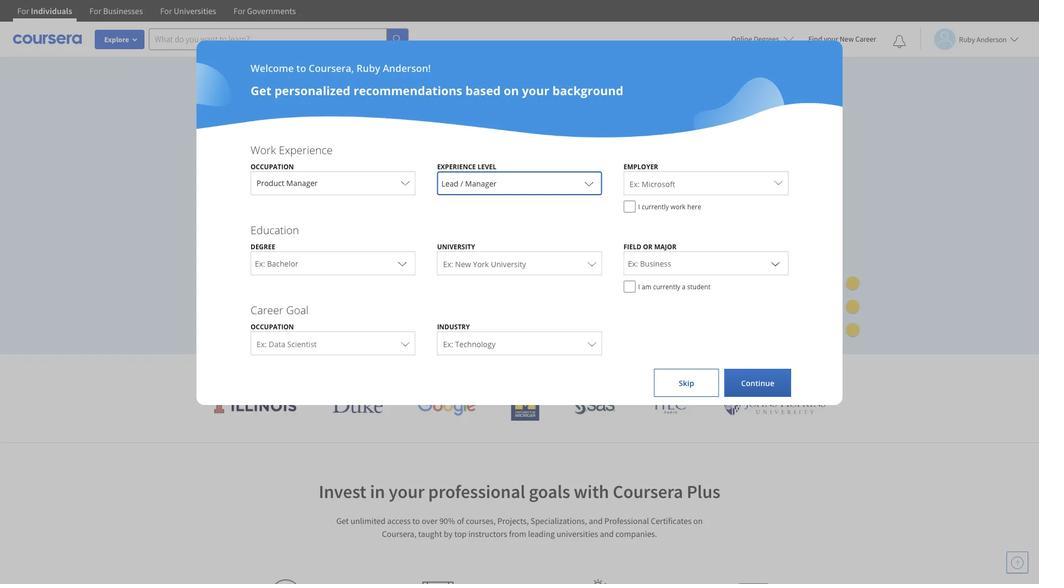 Task type: locate. For each thing, give the bounding box(es) containing it.
0 horizontal spatial university
[[437, 242, 475, 251]]

sas image
[[574, 398, 615, 415]]

unlimited
[[206, 152, 260, 168]]

0 vertical spatial currently
[[642, 202, 669, 211]]

universities inside get unlimited access to over 90% of courses, projects, specializations, and professional certificates on coursera, taught by top instructors from leading universities and companies.
[[557, 529, 598, 540]]

occupation inside career goal element
[[251, 322, 294, 331]]

universities
[[455, 363, 524, 381], [557, 529, 598, 540]]

0 horizontal spatial coursera,
[[309, 61, 354, 75]]

chevron down image for experience level
[[583, 177, 596, 190]]

on right certificates
[[694, 516, 703, 527]]

on right based
[[504, 82, 519, 99]]

occupation for career
[[251, 322, 294, 331]]

1 vertical spatial currently
[[653, 282, 680, 291]]

to inside unlimited access to 7,000+ world-class courses, hands-on projects, and job-ready certificate programs—all included in your subscription
[[302, 152, 314, 168]]

1 vertical spatial universities
[[557, 529, 598, 540]]

1 vertical spatial on
[[509, 152, 524, 168]]

johns hopkins university image
[[723, 396, 826, 416]]

courses, inside get unlimited access to over 90% of courses, projects, specializations, and professional certificates on coursera, taught by top instructors from leading universities and companies.
[[466, 516, 496, 527]]

None search field
[[149, 28, 409, 50]]

professional
[[605, 516, 649, 527]]

plus up certificates
[[687, 480, 721, 504]]

plus left continue on the right bottom
[[711, 363, 736, 381]]

occupation up data
[[251, 322, 294, 331]]

coursera, up personalized
[[309, 61, 354, 75]]

in
[[527, 171, 537, 187], [370, 480, 385, 504]]

chevron down image for field or major
[[769, 257, 782, 270]]

google image
[[418, 396, 476, 416]]

york
[[473, 259, 489, 269]]

I currently work here checkbox
[[624, 201, 636, 213]]

currently down "ex: microsoft" in the top right of the page
[[642, 202, 669, 211]]

0 horizontal spatial in
[[370, 480, 385, 504]]

flexible learning image
[[579, 580, 616, 585]]

am
[[642, 282, 652, 291]]

1 horizontal spatial access
[[387, 516, 411, 527]]

0 horizontal spatial new
[[455, 259, 471, 269]]

ex: for ex: microsoft
[[630, 179, 640, 189]]

0 vertical spatial access
[[263, 152, 299, 168]]

of
[[457, 516, 464, 527]]

career left show notifications icon
[[856, 34, 876, 44]]

1 horizontal spatial career
[[856, 34, 876, 44]]

1 vertical spatial new
[[455, 259, 471, 269]]

get left unlimited
[[336, 516, 349, 527]]

1 horizontal spatial in
[[527, 171, 537, 187]]

university up york
[[437, 242, 475, 251]]

i right by checking this box, i am confirming that the employer listed above is my current employer. checkbox
[[638, 202, 640, 211]]

businesses
[[103, 5, 143, 16]]

1 horizontal spatial universities
[[557, 529, 598, 540]]

1 horizontal spatial with
[[623, 363, 649, 381]]

1 vertical spatial in
[[370, 480, 385, 504]]

courses, inside unlimited access to 7,000+ world-class courses, hands-on projects, and job-ready certificate programs—all included in your subscription
[[422, 152, 468, 168]]

plus
[[711, 363, 736, 381], [687, 480, 721, 504]]

2 vertical spatial on
[[694, 516, 703, 527]]

major
[[654, 242, 677, 251]]

i
[[638, 202, 640, 211], [638, 282, 640, 291]]

goal
[[286, 303, 309, 318]]

1 vertical spatial leading
[[528, 529, 555, 540]]

get inside get unlimited access to over 90% of courses, projects, specializations, and professional certificates on coursera, taught by top instructors from leading universities and companies.
[[336, 516, 349, 527]]

1 horizontal spatial new
[[840, 34, 854, 44]]

on up included
[[509, 152, 524, 168]]

your right find
[[824, 34, 838, 44]]

1 horizontal spatial experience
[[437, 162, 476, 171]]

90%
[[440, 516, 455, 527]]

and inside unlimited access to 7,000+ world-class courses, hands-on projects, and job-ready certificate programs—all included in your subscription
[[256, 171, 278, 187]]

1 vertical spatial occupation
[[251, 322, 294, 331]]

university of illinois at urbana-champaign image
[[213, 398, 298, 415]]

4 for from the left
[[234, 5, 245, 16]]

for left individuals
[[17, 5, 29, 16]]

1 for from the left
[[17, 5, 29, 16]]

coursera up professional
[[613, 480, 683, 504]]

3 for from the left
[[160, 5, 172, 16]]

1 horizontal spatial get
[[336, 516, 349, 527]]

recommendations
[[354, 82, 462, 99]]

0 vertical spatial leading
[[407, 363, 451, 381]]

get inside onboardingmodal 'dialog'
[[251, 82, 271, 99]]

experience left level
[[437, 162, 476, 171]]

projects,
[[206, 171, 253, 187]]

ex: data scientist
[[257, 339, 317, 349]]

0 vertical spatial occupation
[[251, 162, 294, 171]]

ex: left york
[[443, 259, 453, 269]]

ex: inside education element
[[443, 259, 453, 269]]

university of michigan image
[[511, 391, 539, 421]]

companies
[[554, 363, 620, 381]]

0 horizontal spatial career
[[251, 303, 283, 318]]

2 horizontal spatial chevron down image
[[769, 257, 782, 270]]

1 vertical spatial to
[[302, 152, 314, 168]]

to up ready
[[302, 152, 314, 168]]

0 vertical spatial on
[[504, 82, 519, 99]]

access inside unlimited access to 7,000+ world-class courses, hands-on projects, and job-ready certificate programs—all included in your subscription
[[263, 152, 299, 168]]

and up university of michigan image
[[527, 363, 550, 381]]

currently left a
[[653, 282, 680, 291]]

0 horizontal spatial with
[[574, 480, 609, 504]]

start
[[223, 268, 242, 278]]

currently inside education element
[[653, 282, 680, 291]]

0 horizontal spatial universities
[[455, 363, 524, 381]]

chevron down image
[[583, 177, 596, 190], [396, 257, 409, 270], [769, 257, 782, 270]]

0 horizontal spatial chevron down image
[[396, 257, 409, 270]]

occupation
[[251, 162, 294, 171], [251, 322, 294, 331]]

0 horizontal spatial access
[[263, 152, 299, 168]]

0 vertical spatial career
[[856, 34, 876, 44]]

new left york
[[455, 259, 471, 269]]

courses, up instructors
[[466, 516, 496, 527]]

leading up google image
[[407, 363, 451, 381]]

to up personalized
[[296, 61, 306, 75]]

save money image
[[422, 582, 461, 585]]

and up subscription
[[256, 171, 278, 187]]

1 vertical spatial i
[[638, 282, 640, 291]]

work experience element
[[240, 142, 800, 218]]

to
[[296, 61, 306, 75], [302, 152, 314, 168], [413, 516, 420, 527]]

experience up ready
[[279, 142, 333, 157]]

1 vertical spatial access
[[387, 516, 411, 527]]

to left over
[[413, 516, 420, 527]]

ex:
[[630, 179, 640, 189], [443, 259, 453, 269], [257, 339, 267, 349], [443, 339, 453, 349]]

hec paris image
[[650, 395, 688, 417]]

personalized
[[275, 82, 351, 99]]

instructors
[[468, 529, 507, 540]]

your up over
[[389, 480, 425, 504]]

job-
[[281, 171, 302, 187]]

coursera
[[652, 363, 708, 381], [613, 480, 683, 504]]

with right companies
[[623, 363, 649, 381]]

your inside onboardingmodal 'dialog'
[[522, 82, 550, 99]]

access
[[263, 152, 299, 168], [387, 516, 411, 527]]

currently inside work experience element
[[642, 202, 669, 211]]

1 vertical spatial university
[[491, 259, 526, 269]]

access left over
[[387, 516, 411, 527]]

banner navigation
[[9, 0, 305, 22]]

1 vertical spatial coursera,
[[382, 529, 417, 540]]

ex: left data
[[257, 339, 267, 349]]

ex: down employer
[[630, 179, 640, 189]]

for left 'businesses'
[[89, 5, 101, 16]]

and
[[256, 171, 278, 187], [527, 363, 550, 381], [589, 516, 603, 527], [600, 529, 614, 540]]

2 for from the left
[[89, 5, 101, 16]]

new right find
[[840, 34, 854, 44]]

i for work experience
[[638, 202, 640, 211]]

in right included
[[527, 171, 537, 187]]

currently
[[642, 202, 669, 211], [653, 282, 680, 291]]

your
[[824, 34, 838, 44], [522, 82, 550, 99], [206, 190, 231, 206], [389, 480, 425, 504]]

coursera, left taught
[[382, 529, 417, 540]]

coursera, inside onboardingmodal 'dialog'
[[309, 61, 354, 75]]

0 horizontal spatial get
[[251, 82, 271, 99]]

2 occupation from the top
[[251, 322, 294, 331]]

1 vertical spatial courses,
[[466, 516, 496, 527]]

0 horizontal spatial experience
[[279, 142, 333, 157]]

to inside onboardingmodal 'dialog'
[[296, 61, 306, 75]]

with
[[623, 363, 649, 381], [574, 480, 609, 504]]

in inside unlimited access to 7,000+ world-class courses, hands-on projects, and job-ready certificate programs—all included in your subscription
[[527, 171, 537, 187]]

1 vertical spatial career
[[251, 303, 283, 318]]

courses,
[[422, 152, 468, 168], [466, 516, 496, 527]]

ex: inside work experience element
[[630, 179, 640, 189]]

and down professional
[[600, 529, 614, 540]]

0 vertical spatial in
[[527, 171, 537, 187]]

and left professional
[[589, 516, 603, 527]]

work
[[251, 142, 276, 157]]

universities down technology on the bottom
[[455, 363, 524, 381]]

occupation inside work experience element
[[251, 162, 294, 171]]

0 vertical spatial courses,
[[422, 152, 468, 168]]

on inside 'dialog'
[[504, 82, 519, 99]]

0 vertical spatial to
[[296, 61, 306, 75]]

universities down specializations,
[[557, 529, 598, 540]]

1 vertical spatial with
[[574, 480, 609, 504]]

trial
[[285, 268, 302, 278]]

leading
[[407, 363, 451, 381], [528, 529, 555, 540]]

1 horizontal spatial chevron down image
[[583, 177, 596, 190]]

university right york
[[491, 259, 526, 269]]

chevron down image inside work experience element
[[583, 177, 596, 190]]

get
[[251, 82, 271, 99], [336, 516, 349, 527]]

field or major
[[624, 242, 677, 251]]

1 i from the top
[[638, 202, 640, 211]]

in up unlimited
[[370, 480, 385, 504]]

coursera,
[[309, 61, 354, 75], [382, 529, 417, 540]]

education
[[251, 223, 299, 237]]

for for individuals
[[17, 5, 29, 16]]

0 vertical spatial get
[[251, 82, 271, 99]]

individuals
[[31, 5, 72, 16]]

work
[[671, 202, 686, 211]]

coursera up hec paris image
[[652, 363, 708, 381]]

1 vertical spatial get
[[336, 516, 349, 527]]

for left governments
[[234, 5, 245, 16]]

1 horizontal spatial leading
[[528, 529, 555, 540]]

your left background
[[522, 82, 550, 99]]

0 vertical spatial new
[[840, 34, 854, 44]]

find
[[809, 34, 823, 44]]

2 vertical spatial to
[[413, 516, 420, 527]]

get down the welcome
[[251, 82, 271, 99]]

for left universities
[[160, 5, 172, 16]]

i left am
[[638, 282, 640, 291]]

get for get personalized recommendations based on your background
[[251, 82, 271, 99]]

career
[[856, 34, 876, 44], [251, 303, 283, 318]]

unlimited access to 7,000+ world-class courses, hands-on projects, and job-ready certificate programs—all included in your subscription
[[206, 152, 537, 206]]

or
[[643, 242, 653, 251]]

for
[[17, 5, 29, 16], [89, 5, 101, 16], [160, 5, 172, 16], [234, 5, 245, 16]]

access inside get unlimited access to over 90% of courses, projects, specializations, and professional certificates on coursera, taught by top instructors from leading universities and companies.
[[387, 516, 411, 527]]

0 vertical spatial i
[[638, 202, 640, 211]]

2 i from the top
[[638, 282, 640, 291]]

welcome
[[251, 61, 294, 75]]

i am currently a student
[[638, 282, 711, 291]]

new
[[840, 34, 854, 44], [455, 259, 471, 269]]

0 vertical spatial coursera,
[[309, 61, 354, 75]]

experience
[[279, 142, 333, 157], [437, 162, 476, 171]]

here
[[688, 202, 701, 211]]

1 horizontal spatial coursera,
[[382, 529, 417, 540]]

for businesses
[[89, 5, 143, 16]]

on
[[504, 82, 519, 99], [509, 152, 524, 168], [694, 516, 703, 527]]

0 vertical spatial university
[[437, 242, 475, 251]]

for for governments
[[234, 5, 245, 16]]

career left goal
[[251, 303, 283, 318]]

leading down specializations,
[[528, 529, 555, 540]]

get personalized recommendations based on your background
[[251, 82, 624, 99]]

professional
[[428, 480, 525, 504]]

certificate
[[337, 171, 391, 187]]

your inside unlimited access to 7,000+ world-class courses, hands-on projects, and job-ready certificate programs—all included in your subscription
[[206, 190, 231, 206]]

courses, up programs—all
[[422, 152, 468, 168]]

with right goals
[[574, 480, 609, 504]]

anderson!
[[383, 61, 431, 75]]

0 vertical spatial experience
[[279, 142, 333, 157]]

ex: down industry
[[443, 339, 453, 349]]

companies.
[[616, 529, 657, 540]]

your down the 'projects,' at the top
[[206, 190, 231, 206]]

ex: for ex: new york university
[[443, 259, 453, 269]]

1 occupation from the top
[[251, 162, 294, 171]]

access up job-
[[263, 152, 299, 168]]

occupation up product
[[251, 162, 294, 171]]



Task type: describe. For each thing, give the bounding box(es) containing it.
coursera image
[[13, 30, 82, 48]]

start 7-day free trial
[[223, 268, 302, 278]]

governments
[[247, 5, 296, 16]]

/month,
[[219, 243, 249, 253]]

leading inside get unlimited access to over 90% of courses, projects, specializations, and professional certificates on coursera, taught by top instructors from leading universities and companies.
[[528, 529, 555, 540]]

i for education
[[638, 282, 640, 291]]

to inside get unlimited access to over 90% of courses, projects, specializations, and professional certificates on coursera, taught by top instructors from leading universities and companies.
[[413, 516, 420, 527]]

Occupation field
[[251, 171, 415, 195]]

chevron down image for degree
[[396, 257, 409, 270]]

1 vertical spatial coursera
[[613, 480, 683, 504]]

certificates
[[651, 516, 692, 527]]

leading universities and companies with coursera plus
[[404, 363, 736, 381]]

career inside career goal element
[[251, 303, 283, 318]]

duke university image
[[333, 396, 383, 414]]

universities
[[174, 5, 216, 16]]

invest
[[319, 480, 367, 504]]

product
[[257, 178, 284, 188]]

ex: for ex: data scientist
[[257, 339, 267, 349]]

1 vertical spatial plus
[[687, 480, 721, 504]]

taught
[[418, 529, 442, 540]]

subscription
[[234, 190, 303, 206]]

specializations,
[[531, 516, 587, 527]]

industry
[[437, 322, 470, 331]]

data
[[269, 339, 285, 349]]

new inside education element
[[455, 259, 471, 269]]

0 vertical spatial with
[[623, 363, 649, 381]]

on inside unlimited access to 7,000+ world-class courses, hands-on projects, and job-ready certificate programs—all included in your subscription
[[509, 152, 524, 168]]

anytime
[[277, 243, 309, 253]]

ex: technology
[[443, 339, 496, 349]]

free
[[266, 268, 283, 278]]

7,000+
[[317, 152, 354, 168]]

find your new career
[[809, 34, 876, 44]]

world-
[[357, 152, 392, 168]]

cancel
[[251, 243, 276, 253]]

experience level
[[437, 162, 497, 171]]

level
[[478, 162, 497, 171]]

7-
[[243, 268, 251, 278]]

ex: microsoft
[[630, 179, 675, 189]]

0 horizontal spatial leading
[[407, 363, 451, 381]]

career goal element
[[240, 303, 800, 361]]

manager
[[286, 178, 318, 188]]

0 vertical spatial universities
[[455, 363, 524, 381]]

included
[[476, 171, 524, 187]]

for governments
[[234, 5, 296, 16]]

/month, cancel anytime
[[219, 243, 309, 253]]

based
[[466, 82, 501, 99]]

welcome to coursera, ruby anderson!
[[251, 61, 431, 75]]

unlimited
[[351, 516, 386, 527]]

ruby
[[357, 61, 380, 75]]

your inside find your new career link
[[824, 34, 838, 44]]

career goal
[[251, 303, 309, 318]]

get for get unlimited access to over 90% of courses, projects, specializations, and professional certificates on coursera, taught by top instructors from leading universities and companies.
[[336, 516, 349, 527]]

occupation for work
[[251, 162, 294, 171]]

ex: new york university
[[443, 259, 526, 269]]

onboardingmodal dialog
[[0, 0, 1039, 585]]

degree
[[251, 242, 275, 251]]

top
[[454, 529, 467, 540]]

background
[[553, 82, 624, 99]]

field
[[624, 242, 642, 251]]

by
[[444, 529, 453, 540]]

learn anything image
[[271, 580, 301, 585]]

get unlimited access to over 90% of courses, projects, specializations, and professional certificates on coursera, taught by top instructors from leading universities and companies.
[[336, 516, 703, 540]]

find your new career link
[[803, 32, 882, 46]]

on inside get unlimited access to over 90% of courses, projects, specializations, and professional certificates on coursera, taught by top instructors from leading universities and companies.
[[694, 516, 703, 527]]

0 vertical spatial coursera
[[652, 363, 708, 381]]

employer
[[624, 162, 658, 171]]

scientist
[[287, 339, 317, 349]]

show notifications image
[[893, 35, 906, 48]]

i currently work here
[[638, 202, 701, 211]]

skip
[[679, 378, 694, 388]]

continue
[[741, 378, 775, 388]]

skip button
[[654, 369, 719, 397]]

class
[[392, 152, 419, 168]]

ready
[[302, 171, 333, 187]]

ex: for ex: technology
[[443, 339, 453, 349]]

projects,
[[498, 516, 529, 527]]

product manager
[[257, 178, 318, 188]]

from
[[509, 529, 526, 540]]

help center image
[[1011, 557, 1024, 570]]

a
[[682, 282, 686, 291]]

start 7-day free trial button
[[206, 260, 319, 286]]

goals
[[529, 480, 570, 504]]

coursera plus image
[[206, 102, 370, 118]]

career inside find your new career link
[[856, 34, 876, 44]]

for for universities
[[160, 5, 172, 16]]

education element
[[240, 223, 800, 298]]

hands-
[[471, 152, 509, 168]]

coursera, inside get unlimited access to over 90% of courses, projects, specializations, and professional certificates on coursera, taught by top instructors from leading universities and companies.
[[382, 529, 417, 540]]

for universities
[[160, 5, 216, 16]]

1 vertical spatial experience
[[437, 162, 476, 171]]

0 vertical spatial plus
[[711, 363, 736, 381]]

microsoft
[[642, 179, 675, 189]]

work experience
[[251, 142, 333, 157]]

continue button
[[725, 369, 791, 397]]

for for businesses
[[89, 5, 101, 16]]

technology
[[455, 339, 496, 349]]

student
[[687, 282, 711, 291]]

day
[[251, 268, 265, 278]]

1 horizontal spatial university
[[491, 259, 526, 269]]

programs—all
[[394, 171, 473, 187]]

I am currently a student checkbox
[[624, 281, 636, 293]]

invest in your professional goals with coursera plus
[[319, 480, 721, 504]]

over
[[422, 516, 438, 527]]



Task type: vqa. For each thing, say whether or not it's contained in the screenshot.
the top Beginner
no



